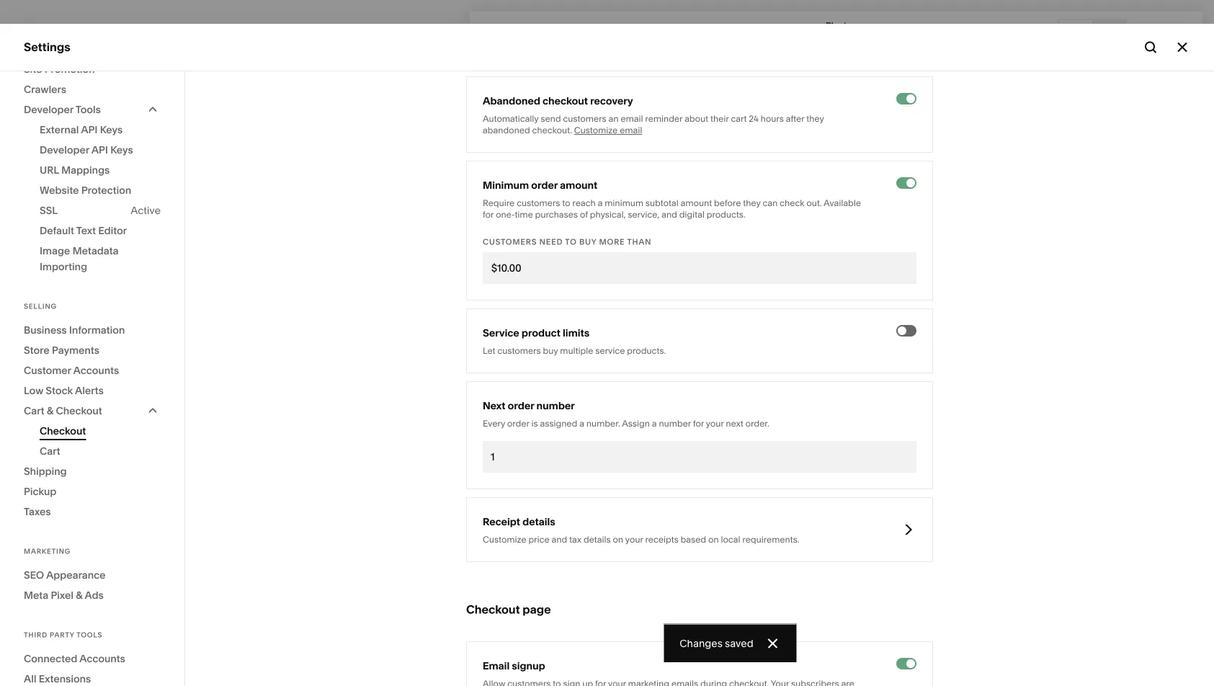 Task type: vqa. For each thing, say whether or not it's contained in the screenshot.
get
yes



Task type: describe. For each thing, give the bounding box(es) containing it.
low
[[24, 385, 43, 397]]

requirements.
[[743, 534, 800, 545]]

0 vertical spatial details
[[523, 516, 555, 528]]

their
[[711, 114, 729, 124]]

asset
[[24, 499, 55, 514]]

before
[[714, 198, 741, 208]]

purchases
[[535, 209, 578, 220]]

changes saved
[[680, 637, 754, 650]]

0 vertical spatial number
[[537, 400, 575, 412]]

2 horizontal spatial a
[[652, 418, 657, 429]]

website link
[[24, 89, 160, 106]]

information
[[69, 324, 125, 336]]

low stock alerts link
[[24, 381, 161, 401]]

default text editor
[[40, 225, 127, 237]]

changes saved alert
[[664, 623, 797, 662]]

reminder
[[645, 114, 683, 124]]

url mappings link
[[40, 160, 161, 180]]

minimum
[[483, 179, 529, 191]]

they for customers
[[807, 114, 824, 124]]

a for number
[[580, 418, 585, 429]]

plant
[[826, 20, 847, 31]]

connected accounts link
[[24, 649, 161, 669]]

products. inside service product limits let customers buy multiple service products.
[[627, 346, 666, 356]]

products. inside minimum order amount require customers to reach a minimum subtotal amount before they can check out. available for one-time purchases of physical, service, and digital products.
[[707, 209, 746, 220]]

minimum order amount require customers to reach a minimum subtotal amount before they can check out. available for one-time purchases of physical, service, and digital products.
[[483, 179, 861, 220]]

checkout for checkout page
[[466, 603, 520, 617]]

developer for developer api keys
[[40, 144, 89, 156]]

editor
[[98, 225, 127, 237]]

1 vertical spatial amount
[[681, 198, 712, 208]]

default
[[40, 225, 74, 237]]

check
[[780, 198, 805, 208]]

recovery
[[590, 95, 633, 107]]

developer api keys link
[[40, 140, 161, 160]]

active
[[131, 204, 161, 217]]

meta pixel & ads
[[24, 589, 104, 601]]

24
[[749, 114, 759, 124]]

text
[[76, 225, 96, 237]]

abandoned checkout recovery
[[483, 95, 633, 107]]

for inside next order number every order is assigned a number. assign a number for your next order.
[[693, 418, 704, 429]]

accounts for connected accounts
[[79, 653, 125, 665]]

buy
[[579, 237, 597, 247]]

& inside dropdown button
[[47, 405, 53, 417]]

promotion
[[44, 63, 95, 75]]

default text editor link
[[40, 221, 161, 241]]

automatically send customers an email reminder about their cart 24 hours after they abandoned checkout.
[[483, 114, 824, 135]]

customize email
[[574, 125, 642, 135]]

store payments link
[[24, 340, 161, 360]]

seo appearance link
[[24, 565, 161, 585]]

1 marketing from the top
[[24, 141, 80, 155]]

order.
[[746, 418, 770, 429]]

email
[[483, 660, 510, 672]]

third
[[24, 631, 48, 639]]

receipt
[[483, 516, 520, 528]]

crawlers link
[[24, 79, 161, 99]]

assigned
[[540, 418, 578, 429]]

cart for cart
[[40, 445, 60, 457]]

assign
[[622, 418, 650, 429]]

shipping
[[24, 465, 67, 477]]

customize inside receipt details customize price and tax details on your receipts based on local requirements.
[[483, 534, 527, 545]]

1 selling from the top
[[24, 115, 61, 129]]

library
[[58, 499, 96, 514]]

taxes link
[[24, 502, 161, 522]]

customers for limits
[[498, 346, 541, 356]]

saved
[[725, 637, 754, 650]]

number.
[[587, 418, 620, 429]]

image
[[40, 245, 70, 257]]

next
[[483, 400, 506, 412]]

get
[[604, 660, 620, 672]]

subtotal
[[646, 198, 679, 208]]

mappings
[[61, 164, 110, 176]]

alerts
[[75, 385, 104, 397]]

image metadata importing link
[[40, 241, 161, 277]]

next
[[726, 418, 744, 429]]

low stock alerts
[[24, 385, 104, 397]]

buy
[[543, 346, 558, 356]]

0 horizontal spatial amount
[[560, 179, 598, 191]]

ads
[[85, 589, 104, 601]]

customers inside automatically send customers an email reminder about their cart 24 hours after they abandoned checkout.
[[563, 114, 607, 124]]

2 marketing from the top
[[24, 547, 71, 556]]

metadata
[[72, 245, 119, 257]]

keys for developer api keys
[[110, 144, 133, 156]]

cart
[[731, 114, 747, 124]]

1 vertical spatial tools
[[76, 631, 103, 639]]

customize email link
[[574, 125, 642, 135]]

minimum
[[605, 198, 644, 208]]

customer accounts link
[[24, 360, 161, 381]]

trial
[[429, 660, 446, 672]]

local
[[721, 534, 741, 545]]

order for minimum
[[531, 179, 558, 191]]

reach
[[573, 198, 596, 208]]

your
[[405, 660, 426, 672]]

developer for developer tools
[[24, 103, 73, 116]]

all extensions
[[24, 673, 91, 685]]

customers for amount
[[517, 198, 560, 208]]

url
[[40, 164, 59, 176]]

cart & checkout button
[[24, 401, 161, 421]]

api for developer
[[91, 144, 108, 156]]

changes
[[680, 637, 723, 650]]

2 selling from the top
[[24, 302, 57, 311]]

analytics link
[[24, 191, 160, 208]]

email inside automatically send customers an email reminder about their cart 24 hours after they abandoned checkout.
[[621, 114, 643, 124]]

physical,
[[590, 209, 626, 220]]

contacts
[[24, 166, 73, 180]]

than
[[627, 237, 652, 247]]



Task type: locate. For each thing, give the bounding box(es) containing it.
2 vertical spatial order
[[507, 418, 530, 429]]

next order number every order is assigned a number. assign a number for your next order.
[[483, 400, 770, 429]]

and inside receipt details customize price and tax details on your receipts based on local requirements.
[[552, 534, 567, 545]]

1 vertical spatial of
[[685, 660, 694, 672]]

limits
[[563, 327, 590, 339]]

cart inside "link"
[[40, 445, 60, 457]]

checkout for checkout
[[40, 425, 86, 437]]

0 vertical spatial for
[[483, 209, 494, 220]]

abandoned
[[483, 95, 540, 107]]

1 vertical spatial website
[[40, 184, 79, 196]]

products. down before
[[707, 209, 746, 220]]

customize down an
[[574, 125, 618, 135]]

1 horizontal spatial customize
[[574, 125, 618, 135]]

cart inside dropdown button
[[24, 405, 44, 417]]

2 vertical spatial your
[[696, 660, 717, 672]]

0 vertical spatial email
[[621, 114, 643, 124]]

1 vertical spatial accounts
[[79, 653, 125, 665]]

1 vertical spatial api
[[91, 144, 108, 156]]

1 vertical spatial all
[[24, 673, 36, 685]]

help link
[[24, 550, 49, 566]]

tools inside dropdown button
[[75, 103, 101, 116]]

0 horizontal spatial number
[[537, 400, 575, 412]]

amount
[[560, 179, 598, 191], [681, 198, 712, 208]]

customers up "customize email" link
[[563, 114, 607, 124]]

checkout inside 'link'
[[40, 425, 86, 437]]

0 horizontal spatial &
[[47, 405, 53, 417]]

can
[[763, 198, 778, 208]]

on left local
[[708, 534, 719, 545]]

developer api keys
[[40, 144, 133, 156]]

0 vertical spatial and
[[662, 209, 677, 220]]

your
[[706, 418, 724, 429], [625, 534, 643, 545], [696, 660, 717, 672]]

most
[[640, 660, 664, 672]]

customers
[[483, 237, 537, 247]]

of right out
[[685, 660, 694, 672]]

ssl
[[40, 204, 58, 217]]

meta
[[24, 589, 48, 601]]

0 vertical spatial keys
[[100, 124, 123, 136]]

in
[[475, 660, 483, 672]]

2 on from the left
[[708, 534, 719, 545]]

0 vertical spatial tools
[[75, 103, 101, 116]]

keys down external api keys link on the top of page
[[110, 144, 133, 156]]

they right the after
[[807, 114, 824, 124]]

0 vertical spatial to
[[562, 198, 570, 208]]

customize
[[574, 125, 618, 135], [483, 534, 527, 545]]

0 horizontal spatial all
[[24, 673, 36, 685]]

connected
[[24, 653, 77, 665]]

1 horizontal spatial &
[[76, 589, 83, 601]]

email
[[621, 114, 643, 124], [620, 125, 642, 135]]

a left number. at bottom
[[580, 418, 585, 429]]

a for amount
[[598, 198, 603, 208]]

a right assign
[[652, 418, 657, 429]]

1 horizontal spatial all
[[208, 69, 229, 88]]

marketing up seo
[[24, 547, 71, 556]]

website for website
[[24, 89, 69, 103]]

signup
[[512, 660, 545, 672]]

selling up business
[[24, 302, 57, 311]]

digital
[[679, 209, 705, 220]]

0 vertical spatial customize
[[574, 125, 618, 135]]

customize down receipt on the left bottom of the page
[[483, 534, 527, 545]]

to up purchases
[[562, 198, 570, 208]]

0 vertical spatial customers
[[563, 114, 607, 124]]

0 horizontal spatial and
[[552, 534, 567, 545]]

1 horizontal spatial of
[[685, 660, 694, 672]]

analytics
[[24, 192, 74, 206]]

0 horizontal spatial on
[[613, 534, 624, 545]]

website inside website protection link
[[40, 184, 79, 196]]

0 vertical spatial they
[[807, 114, 824, 124]]

& left ads
[[76, 589, 83, 601]]

1 horizontal spatial number
[[659, 418, 691, 429]]

multiple
[[560, 346, 593, 356]]

of inside minimum order amount require customers to reach a minimum subtotal amount before they can check out. available for one-time purchases of physical, service, and digital products.
[[580, 209, 588, 220]]

days.
[[498, 660, 523, 672]]

0 vertical spatial cart
[[24, 405, 44, 417]]

one-
[[496, 209, 515, 220]]

keys up developer api keys link
[[100, 124, 123, 136]]

external api keys link
[[40, 120, 161, 140]]

accounts up all extensions link
[[79, 653, 125, 665]]

business
[[24, 324, 67, 336]]

developer tools
[[24, 103, 101, 116]]

1 vertical spatial number
[[659, 418, 691, 429]]

the
[[622, 660, 638, 672]]

api for external
[[81, 124, 98, 136]]

1 vertical spatial they
[[743, 198, 761, 208]]

1 horizontal spatial amount
[[681, 198, 712, 208]]

site promotion link
[[24, 59, 161, 79]]

website down contacts
[[40, 184, 79, 196]]

abandoned
[[483, 125, 530, 135]]

cart link
[[40, 441, 161, 461]]

1 vertical spatial customize
[[483, 534, 527, 545]]

customers inside minimum order amount require customers to reach a minimum subtotal amount before they can check out. available for one-time purchases of physical, service, and digital products.
[[517, 198, 560, 208]]

1 horizontal spatial they
[[807, 114, 824, 124]]

2 vertical spatial checkout
[[466, 603, 520, 617]]

0 vertical spatial products.
[[707, 209, 746, 220]]

checkout left page at the bottom left of the page
[[466, 603, 520, 617]]

amount up digital
[[681, 198, 712, 208]]

None checkbox
[[907, 94, 915, 103]]

marketing down external at left
[[24, 141, 80, 155]]

service
[[483, 327, 520, 339]]

your inside next order number every order is assigned a number. assign a number for your next order.
[[706, 418, 724, 429]]

1 vertical spatial and
[[552, 534, 567, 545]]

let
[[483, 346, 496, 356]]

products. right service
[[627, 346, 666, 356]]

they
[[807, 114, 824, 124], [743, 198, 761, 208]]

1 vertical spatial to
[[592, 660, 602, 672]]

2 vertical spatial customers
[[498, 346, 541, 356]]

payments
[[52, 344, 99, 356]]

appearance
[[46, 569, 106, 581]]

all extensions link
[[24, 669, 161, 686]]

order left is
[[507, 418, 530, 429]]

1 vertical spatial cart
[[40, 445, 60, 457]]

1 vertical spatial keys
[[110, 144, 133, 156]]

on
[[613, 534, 624, 545], [708, 534, 719, 545]]

send
[[541, 114, 561, 124]]

0 horizontal spatial a
[[580, 418, 585, 429]]

meta pixel & ads link
[[24, 585, 161, 605]]

and down subtotal
[[662, 209, 677, 220]]

cart & checkout link
[[24, 401, 161, 421]]

they left can
[[743, 198, 761, 208]]

developer inside dropdown button
[[24, 103, 73, 116]]

to left get
[[592, 660, 602, 672]]

selling link
[[24, 114, 160, 131]]

a inside minimum order amount require customers to reach a minimum subtotal amount before they can check out. available for one-time purchases of physical, service, and digital products.
[[598, 198, 603, 208]]

1 vertical spatial customers
[[517, 198, 560, 208]]

0 vertical spatial of
[[580, 209, 588, 220]]

customer accounts
[[24, 364, 119, 377]]

customers up time
[[517, 198, 560, 208]]

out
[[667, 660, 682, 672]]

more
[[599, 237, 625, 247]]

image metadata importing
[[40, 245, 119, 273]]

connected accounts
[[24, 653, 125, 665]]

after
[[786, 114, 805, 124]]

accounts for customer accounts
[[73, 364, 119, 377]]

api up url mappings 'link'
[[91, 144, 108, 156]]

your trial ends in 14 days. upgrade now to get the most out of your site.
[[405, 660, 739, 672]]

1 horizontal spatial for
[[693, 418, 704, 429]]

cart down low
[[24, 405, 44, 417]]

for
[[483, 209, 494, 220], [693, 418, 704, 429]]

0 vertical spatial developer
[[24, 103, 73, 116]]

business information
[[24, 324, 125, 336]]

developer tools button
[[24, 99, 161, 120]]

checkout.
[[532, 125, 572, 135]]

checkout down alerts
[[56, 405, 102, 417]]

0 vertical spatial &
[[47, 405, 53, 417]]

1 vertical spatial &
[[76, 589, 83, 601]]

pickup
[[24, 485, 56, 498]]

tools down the "crawlers" "link"
[[75, 103, 101, 116]]

number up assigned
[[537, 400, 575, 412]]

None text field
[[483, 252, 917, 284]]

to
[[562, 198, 570, 208], [592, 660, 602, 672]]

help
[[24, 551, 49, 565]]

for up the placeholder text number field
[[693, 418, 704, 429]]

amount up reach
[[560, 179, 598, 191]]

of down reach
[[580, 209, 588, 220]]

to
[[565, 237, 577, 247]]

stock
[[46, 385, 73, 397]]

1 horizontal spatial products.
[[707, 209, 746, 220]]

accounts inside customer accounts link
[[73, 364, 119, 377]]

order
[[531, 179, 558, 191], [508, 400, 534, 412], [507, 418, 530, 429]]

selling down crawlers
[[24, 115, 61, 129]]

pickup link
[[24, 481, 161, 502]]

store payments
[[24, 344, 99, 356]]

now
[[570, 660, 590, 672]]

order for next
[[508, 400, 534, 412]]

order inside minimum order amount require customers to reach a minimum subtotal amount before they can check out. available for one-time purchases of physical, service, and digital products.
[[531, 179, 558, 191]]

customers
[[563, 114, 607, 124], [517, 198, 560, 208], [498, 346, 541, 356]]

crawlers
[[24, 83, 66, 95]]

0 horizontal spatial details
[[523, 516, 555, 528]]

they for amount
[[743, 198, 761, 208]]

about
[[685, 114, 709, 124]]

accounts inside connected accounts link
[[79, 653, 125, 665]]

1 horizontal spatial to
[[592, 660, 602, 672]]

extensions
[[39, 673, 91, 685]]

for down require
[[483, 209, 494, 220]]

1 vertical spatial checkout
[[40, 425, 86, 437]]

they inside automatically send customers an email reminder about their cart 24 hours after they abandoned checkout.
[[807, 114, 824, 124]]

on right tax
[[613, 534, 624, 545]]

1 vertical spatial order
[[508, 400, 534, 412]]

0 vertical spatial amount
[[560, 179, 598, 191]]

developer down external at left
[[40, 144, 89, 156]]

cart & checkout
[[24, 405, 102, 417]]

0 vertical spatial selling
[[24, 115, 61, 129]]

0 vertical spatial checkout
[[56, 405, 102, 417]]

0 vertical spatial api
[[81, 124, 98, 136]]

row group
[[185, 111, 470, 686]]

0 horizontal spatial for
[[483, 209, 494, 220]]

number right assign
[[659, 418, 691, 429]]

available
[[824, 198, 861, 208]]

site.
[[719, 660, 739, 672]]

of
[[580, 209, 588, 220], [685, 660, 694, 672]]

api up marketing link
[[81, 124, 98, 136]]

0 vertical spatial website
[[24, 89, 69, 103]]

1 vertical spatial marketing
[[24, 547, 71, 556]]

0 vertical spatial all
[[208, 69, 229, 88]]

cart up shipping at the left bottom of page
[[40, 445, 60, 457]]

scheduling link
[[24, 217, 160, 234]]

order up is
[[508, 400, 534, 412]]

all for all extensions
[[24, 673, 36, 685]]

checkout inside dropdown button
[[56, 405, 102, 417]]

every
[[483, 418, 505, 429]]

details right tax
[[584, 534, 611, 545]]

0 vertical spatial order
[[531, 179, 558, 191]]

website down site promotion
[[24, 89, 69, 103]]

website for website protection
[[40, 184, 79, 196]]

developer
[[24, 103, 73, 116], [40, 144, 89, 156]]

details up 'price'
[[523, 516, 555, 528]]

to inside minimum order amount require customers to reach a minimum subtotal amount before they can check out. available for one-time purchases of physical, service, and digital products.
[[562, 198, 570, 208]]

1 vertical spatial email
[[620, 125, 642, 135]]

checkout down cart & checkout
[[40, 425, 86, 437]]

1 vertical spatial selling
[[24, 302, 57, 311]]

0 horizontal spatial they
[[743, 198, 761, 208]]

0 horizontal spatial products.
[[627, 346, 666, 356]]

14
[[486, 660, 496, 672]]

0 horizontal spatial customize
[[483, 534, 527, 545]]

external
[[40, 124, 79, 136]]

keys for external api keys
[[100, 124, 123, 136]]

cart
[[24, 405, 44, 417], [40, 445, 60, 457]]

0 vertical spatial accounts
[[73, 364, 119, 377]]

1 vertical spatial products.
[[627, 346, 666, 356]]

for inside minimum order amount require customers to reach a minimum subtotal amount before they can check out. available for one-time purchases of physical, service, and digital products.
[[483, 209, 494, 220]]

0 vertical spatial marketing
[[24, 141, 80, 155]]

None checkbox
[[907, 179, 915, 187], [898, 326, 907, 335], [907, 659, 915, 668], [907, 179, 915, 187], [898, 326, 907, 335], [907, 659, 915, 668]]

a up physical,
[[598, 198, 603, 208]]

1 vertical spatial developer
[[40, 144, 89, 156]]

1 horizontal spatial and
[[662, 209, 677, 220]]

1 horizontal spatial on
[[708, 534, 719, 545]]

Placeholder text number field
[[483, 441, 917, 473]]

0 horizontal spatial to
[[562, 198, 570, 208]]

website protection
[[40, 184, 131, 196]]

all for all
[[208, 69, 229, 88]]

1 on from the left
[[613, 534, 624, 545]]

and left tax
[[552, 534, 567, 545]]

1 horizontal spatial a
[[598, 198, 603, 208]]

1 vertical spatial for
[[693, 418, 704, 429]]

your inside receipt details customize price and tax details on your receipts based on local requirements.
[[625, 534, 643, 545]]

cart for cart & checkout
[[24, 405, 44, 417]]

customers down service
[[498, 346, 541, 356]]

and inside minimum order amount require customers to reach a minimum subtotal amount before they can check out. available for one-time purchases of physical, service, and digital products.
[[662, 209, 677, 220]]

asset library
[[24, 499, 96, 514]]

selling
[[24, 115, 61, 129], [24, 302, 57, 311]]

1 vertical spatial details
[[584, 534, 611, 545]]

order up purchases
[[531, 179, 558, 191]]

developer down crawlers
[[24, 103, 73, 116]]

seo appearance
[[24, 569, 106, 581]]

customers inside service product limits let customers buy multiple service products.
[[498, 346, 541, 356]]

your left next
[[706, 418, 724, 429]]

your left site.
[[696, 660, 717, 672]]

0 vertical spatial your
[[706, 418, 724, 429]]

business information link
[[24, 320, 161, 340]]

accounts
[[73, 364, 119, 377], [79, 653, 125, 665]]

1 horizontal spatial details
[[584, 534, 611, 545]]

your left receipts
[[625, 534, 643, 545]]

marketing
[[24, 141, 80, 155], [24, 547, 71, 556]]

accounts down the store payments link
[[73, 364, 119, 377]]

& down 'stock'
[[47, 405, 53, 417]]

contacts link
[[24, 165, 160, 182]]

customer
[[24, 364, 71, 377]]

1 vertical spatial your
[[625, 534, 643, 545]]

tools up connected accounts link
[[76, 631, 103, 639]]

protection
[[81, 184, 131, 196]]

website inside website link
[[24, 89, 69, 103]]

0 horizontal spatial of
[[580, 209, 588, 220]]

they inside minimum order amount require customers to reach a minimum subtotal amount before they can check out. available for one-time purchases of physical, service, and digital products.
[[743, 198, 761, 208]]

products.
[[707, 209, 746, 220], [627, 346, 666, 356]]



